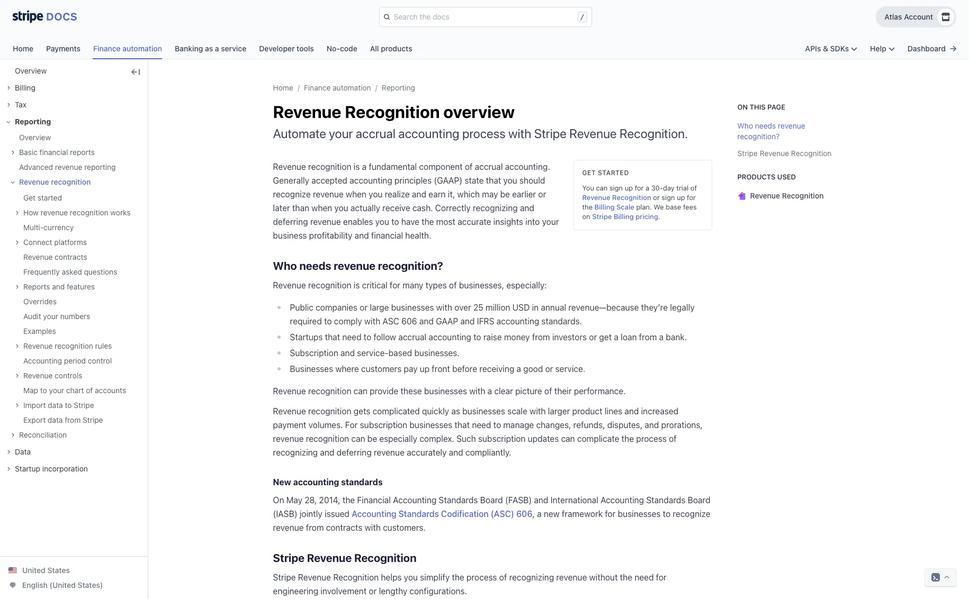 Task type: describe. For each thing, give the bounding box(es) containing it.
revenue down the 'payment'
[[273, 435, 304, 444]]

all products link
[[370, 41, 413, 59]]

stripe billing pricing link
[[593, 213, 659, 221]]

1 vertical spatial finance automation link
[[304, 83, 371, 92]]

from inside export data from stripe link
[[65, 416, 81, 425]]

or inside or sign up for the
[[654, 193, 660, 202]]

you inside stripe revenue recognition helps you simplify the process of recognizing revenue without the need for engineering involvement or lengthy configurations.
[[404, 573, 418, 583]]

reporting
[[84, 163, 116, 172]]

or inside public companies or large businesses with over 25 million usd in annual revenue—because they're legally required to comply with asc 606 and gaap and ifrs accounting standards.
[[360, 303, 368, 313]]

new accounting standards
[[273, 478, 383, 488]]

jointly
[[300, 510, 323, 519]]

receiving
[[480, 365, 515, 374]]

standards.
[[542, 317, 582, 326]]

0 horizontal spatial home link
[[13, 41, 46, 59]]

this
[[750, 103, 766, 111]]

and down volumes.
[[320, 448, 335, 458]]

data
[[15, 448, 31, 457]]

recognition down volumes.
[[306, 435, 349, 444]]

recognition left works
[[70, 208, 108, 217]]

30-
[[652, 184, 664, 192]]

25
[[474, 303, 484, 313]]

0 vertical spatial financial
[[40, 148, 68, 157]]

developer tools
[[259, 44, 314, 53]]

than
[[293, 204, 310, 213]]

and inside reports and features link
[[52, 282, 65, 291]]

multi-currency
[[23, 223, 74, 232]]

to inside revenue recognition is a fundamental component of accrual accounting. generally accepted accounting principles (gaap) state that you should recognize revenue when you realize and earn it, which may be earlier or later than when you actually receive cash. correctly recognizing and deferring revenue enables you to have the most accurate insights into your business profitability and financial health.
[[392, 217, 399, 227]]

tax
[[15, 100, 27, 109]]

with up the 'gaap'
[[437, 303, 453, 313]]

recognition for revenue recognition is critical for many types of businesses, especially:
[[308, 281, 352, 290]]

used
[[778, 173, 797, 181]]

1 horizontal spatial started
[[598, 169, 630, 177]]

and up cash.
[[412, 190, 427, 199]]

2 board from the left
[[688, 496, 711, 506]]

dropdown closed image for startup incorporation
[[6, 467, 11, 472]]

dropdown closed image for tax
[[6, 103, 11, 107]]

accounting period control link
[[15, 356, 112, 367]]

a left bank. on the right of page
[[660, 333, 664, 342]]

audit your numbers
[[23, 312, 90, 321]]

dropdown closed image for reconciliation
[[11, 434, 15, 438]]

0 vertical spatial need
[[343, 333, 362, 342]]

revenue inside advanced revenue reporting link
[[55, 163, 82, 172]]

recognizing inside revenue recognition is a fundamental component of accrual accounting. generally accepted accounting principles (gaap) state that you should recognize revenue when you realize and earn it, which may be earlier or later than when you actually receive cash. correctly recognizing and deferring revenue enables you to have the most accurate insights into your business profitability and financial health.
[[473, 204, 518, 213]]

accrual for overview
[[356, 126, 396, 141]]

accurate
[[458, 217, 492, 227]]

who needs revenue recognition? link
[[738, 121, 806, 141]]

chart
[[66, 386, 84, 395]]

banking
[[175, 44, 203, 53]]

recognizing inside the revenue recognition gets complicated quickly as businesses scale with larger product lines and increased payment volumes. for subscription businesses that need to manage changes, refunds, disputes, and prorations, revenue recognition can be especially complex. such subscription updates can complicate the process of recognizing and deferring revenue accurately and compliantly.
[[273, 448, 318, 458]]

especially:
[[507, 281, 547, 290]]

1 vertical spatial home link
[[273, 83, 293, 92]]

where
[[336, 365, 359, 374]]

your inside revenue recognition is a fundamental component of accrual accounting. generally accepted accounting principles (gaap) state that you should recognize revenue when you realize and earn it, which may be earlier or later than when you actually receive cash. correctly recognizing and deferring revenue enables you to have the most accurate insights into your business profitability and financial health.
[[542, 217, 559, 227]]

code
[[340, 44, 358, 53]]

of inside revenue recognition is a fundamental component of accrual accounting. generally accepted accounting principles (gaap) state that you should recognize revenue when you realize and earn it, which may be earlier or later than when you actually receive cash. correctly recognizing and deferring revenue enables you to have the most accurate insights into your business profitability and financial health.
[[465, 162, 473, 172]]

accounting down the 'gaap'
[[429, 333, 472, 342]]

dropdown closed image for connect platforms
[[15, 241, 19, 245]]

revenue down 'accepted'
[[313, 190, 344, 199]]

businesses inside , a new framework for businesses to recognize revenue from contracts with customers.
[[618, 510, 661, 519]]

billing link
[[6, 83, 35, 93]]

or right the good
[[546, 365, 554, 374]]

1 vertical spatial reporting
[[15, 117, 51, 126]]

dropdown closed image for how revenue recognition works
[[15, 211, 19, 215]]

dropdown closed image for reports and features
[[15, 285, 19, 289]]

gaap
[[436, 317, 459, 326]]

you can sign up for a 30-day trial of revenue recognition
[[583, 184, 698, 202]]

service-
[[357, 349, 389, 358]]

tab list containing home
[[13, 41, 413, 59]]

connect
[[23, 238, 52, 247]]

of inside you can sign up for a 30-day trial of revenue recognition
[[691, 184, 698, 192]]

you up earlier
[[504, 176, 518, 185]]

recognition for revenue recognition rules
[[55, 342, 93, 351]]

on
[[583, 213, 591, 221]]

or inside revenue recognition is a fundamental component of accrual accounting. generally accepted accounting principles (gaap) state that you should recognize revenue when you realize and earn it, which may be earlier or later than when you actually receive cash. correctly recognizing and deferring revenue enables you to have the most accurate insights into your business profitability and financial health.
[[539, 190, 547, 199]]

multi-currency link
[[15, 223, 74, 233]]

for inside or sign up for the
[[687, 193, 696, 202]]

dropdown open image for revenue recognition
[[11, 180, 15, 184]]

from inside , a new framework for businesses to recognize revenue from contracts with customers.
[[306, 524, 324, 533]]

subscription
[[290, 349, 339, 358]]

and inside on may 28, 2014, the financial accounting standards board (fasb) and international accounting standards board (iasb) jointly issued
[[534, 496, 549, 506]]

sign inside you can sign up for a 30-day trial of revenue recognition
[[610, 184, 623, 192]]

with down the before on the bottom of the page
[[470, 387, 486, 396]]

Search the docs text field
[[392, 8, 576, 25]]

refunds,
[[574, 421, 606, 430]]

recognize inside revenue recognition is a fundamental component of accrual accounting. generally accepted accounting principles (gaap) state that you should recognize revenue when you realize and earn it, which may be earlier or later than when you actually receive cash. correctly recognizing and deferring revenue enables you to have the most accurate insights into your business profitability and financial health.
[[273, 190, 311, 199]]

provide
[[370, 387, 399, 396]]

money
[[504, 333, 530, 342]]

developer
[[259, 44, 295, 53]]

need inside stripe revenue recognition helps you simplify the process of recognizing revenue without the need for engineering involvement or lengthy configurations.
[[635, 573, 654, 583]]

on this page
[[738, 103, 786, 111]]

actually
[[351, 204, 381, 213]]

have
[[402, 217, 420, 227]]

complicated
[[373, 407, 420, 417]]

a right get on the right bottom of the page
[[615, 333, 619, 342]]

recognition? inside who needs revenue recognition?
[[738, 132, 780, 141]]

a left the good
[[517, 365, 521, 374]]

revenue inside revenue recognition link
[[751, 191, 781, 200]]

revenue recognition can provide these businesses with a clear picture of their performance.
[[273, 387, 626, 396]]

without
[[590, 573, 618, 583]]

english
[[22, 581, 48, 590]]

a inside you can sign up for a 30-day trial of revenue recognition
[[646, 184, 650, 192]]

revenue inside revenue recognition is a fundamental component of accrual accounting. generally accepted accounting principles (gaap) state that you should recognize revenue when you realize and earn it, which may be earlier or later than when you actually receive cash. correctly recognizing and deferring revenue enables you to have the most accurate insights into your business profitability and financial health.
[[273, 162, 306, 172]]

dropdown closed image for import data to stripe
[[15, 404, 19, 408]]

to inside public companies or large businesses with over 25 million usd in annual revenue—because they're legally required to comply with asc 606 and gaap and ifrs accounting standards.
[[324, 317, 332, 326]]

states)
[[78, 581, 103, 590]]

dropdown closed image for basic financial reports
[[11, 151, 15, 155]]

how revenue recognition works
[[23, 208, 131, 217]]

recognition inside you can sign up for a 30-day trial of revenue recognition
[[613, 193, 652, 202]]

revenue controls link
[[15, 371, 82, 382]]

required
[[290, 317, 322, 326]]

overview
[[444, 102, 515, 122]]

audit
[[23, 312, 41, 321]]

controls
[[55, 372, 82, 381]]

apis & sdks
[[806, 44, 850, 53]]

automate
[[273, 126, 326, 141]]

on for on may 28, 2014, the financial accounting standards board (fasb) and international accounting standards board (iasb) jointly issued
[[273, 496, 284, 506]]

can down the changes,
[[562, 435, 575, 444]]

revenue—because
[[569, 303, 639, 313]]

may
[[482, 190, 498, 199]]

data for import
[[48, 401, 63, 410]]

the inside revenue recognition is a fundamental component of accrual accounting. generally accepted accounting principles (gaap) state that you should recognize revenue when you realize and earn it, which may be earlier or later than when you actually receive cash. correctly recognizing and deferring revenue enables you to have the most accurate insights into your business profitability and financial health.
[[422, 217, 434, 227]]

0 horizontal spatial needs
[[300, 260, 332, 272]]

atlas account
[[885, 12, 934, 21]]

a left clear
[[488, 387, 492, 396]]

united
[[22, 567, 45, 576]]

it,
[[448, 190, 455, 199]]

startups
[[290, 333, 323, 342]]

accounting up framework
[[601, 496, 645, 506]]

you up actually
[[369, 190, 383, 199]]

accounting inside public companies or large businesses with over 25 million usd in annual revenue—because they're legally required to comply with asc 606 and gaap and ifrs accounting standards.
[[497, 317, 540, 326]]

to inside , a new framework for businesses to recognize revenue from contracts with customers.
[[663, 510, 671, 519]]

the inside on may 28, 2014, the financial accounting standards board (fasb) and international accounting standards board (iasb) jointly issued
[[343, 496, 355, 506]]

connect platforms
[[23, 238, 87, 247]]

you up enables
[[335, 204, 349, 213]]

be inside revenue recognition is a fundamental component of accrual accounting. generally accepted accounting principles (gaap) state that you should recognize revenue when you realize and earn it, which may be earlier or later than when you actually receive cash. correctly recognizing and deferring revenue enables you to have the most accurate insights into your business profitability and financial health.
[[501, 190, 510, 199]]

data for export
[[48, 416, 63, 425]]

product
[[573, 407, 603, 417]]

1 horizontal spatial finance automation
[[304, 83, 371, 92]]

revenue recognition rules link
[[15, 341, 112, 352]]

0 horizontal spatial reporting link
[[6, 117, 131, 127]]

service.
[[556, 365, 586, 374]]

lengthy
[[379, 587, 408, 597]]

international
[[551, 496, 599, 506]]

apis & sdks button
[[806, 43, 858, 54]]

your inside revenue recognition overview automate your accrual accounting process with stripe revenue recognition.
[[329, 126, 353, 141]]

get
[[600, 333, 612, 342]]

platforms
[[54, 238, 87, 247]]

0 vertical spatial as
[[205, 44, 213, 53]]

for inside stripe revenue recognition helps you simplify the process of recognizing revenue without the need for engineering involvement or lengthy configurations.
[[657, 573, 667, 583]]

stripe inside "link"
[[74, 401, 94, 410]]

audit your numbers link
[[15, 312, 90, 322]]

accrual for need
[[399, 333, 427, 342]]

and left the 'gaap'
[[420, 317, 434, 326]]

recognition inside stripe revenue recognition helps you simplify the process of recognizing revenue without the need for engineering involvement or lengthy configurations.
[[334, 573, 379, 583]]

rules
[[95, 342, 112, 351]]

1 horizontal spatial revenue recognition link
[[738, 191, 845, 201]]

startup incorporation
[[15, 465, 88, 474]]

(gaap)
[[434, 176, 463, 185]]

businesses inside public companies or large businesses with over 25 million usd in annual revenue—because they're legally required to comply with asc 606 and gaap and ifrs accounting standards.
[[391, 303, 434, 313]]

1 horizontal spatial finance
[[304, 83, 331, 92]]

an image of the stripe logo image
[[13, 10, 77, 23]]

1 horizontal spatial get
[[583, 169, 596, 177]]

on may 28, 2014, the financial accounting standards board (fasb) and international accounting standards board (iasb) jointly issued
[[273, 496, 711, 519]]

or left get on the right bottom of the page
[[590, 333, 597, 342]]

and down such on the left of page
[[449, 448, 464, 458]]

no-code link
[[327, 41, 370, 59]]

plan.
[[637, 203, 652, 211]]

revenue recognition is a fundamental component of accrual accounting. generally accepted accounting principles (gaap) state that you should recognize revenue when you realize and earn it, which may be earlier or later than when you actually receive cash. correctly recognizing and deferring revenue enables you to have the most accurate insights into your business profitability and financial health.
[[273, 162, 559, 241]]

reports and features
[[23, 282, 95, 291]]

a inside revenue recognition is a fundamental component of accrual accounting. generally accepted accounting principles (gaap) state that you should recognize revenue when you realize and earn it, which may be earlier or later than when you actually receive cash. correctly recognizing and deferring revenue enables you to have the most accurate insights into your business profitability and financial health.
[[362, 162, 367, 172]]

and up disputes,
[[625, 407, 639, 417]]

1 horizontal spatial who needs revenue recognition?
[[738, 121, 806, 141]]

overview for basic financial reports
[[19, 133, 51, 142]]

a inside , a new framework for businesses to recognize revenue from contracts with customers.
[[537, 510, 542, 519]]

the inside or sign up for the
[[583, 203, 593, 211]]

with inside the revenue recognition gets complicated quickly as businesses scale with larger product lines and increased payment volumes. for subscription businesses that need to manage changes, refunds, disputes, and prorations, revenue recognition can be especially complex. such subscription updates can complicate the process of recognizing and deferring revenue accurately and compliantly.
[[530, 407, 546, 417]]

revenue inside revenue recognition link
[[19, 178, 49, 187]]

recognition for revenue recognition gets complicated quickly as businesses scale with larger product lines and increased payment volumes. for subscription businesses that need to manage changes, refunds, disputes, and prorations, revenue recognition can be especially complex. such subscription updates can complicate the process of recognizing and deferring revenue accurately and compliantly.
[[308, 407, 352, 417]]

for for especially:
[[390, 281, 401, 290]]

from right loan
[[640, 333, 657, 342]]

overview link for basic financial reports
[[11, 132, 51, 143]]

0 horizontal spatial revenue recognition link
[[583, 193, 652, 202]]

bank.
[[666, 333, 688, 342]]

accounting period control
[[23, 357, 112, 366]]

revenue inside , a new framework for businesses to recognize revenue from contracts with customers.
[[273, 524, 304, 533]]

revenue up profitability
[[310, 217, 341, 227]]

and down increased
[[645, 421, 660, 430]]

companies
[[316, 303, 358, 313]]

accounting down financial
[[352, 510, 397, 519]]

revenue recognition
[[751, 191, 824, 200]]

up inside or sign up for the
[[677, 193, 686, 202]]

can up gets
[[354, 387, 368, 396]]

0 horizontal spatial who needs revenue recognition?
[[273, 260, 444, 272]]

asked
[[62, 268, 82, 277]]

revenue inside you can sign up for a 30-day trial of revenue recognition
[[583, 193, 611, 202]]

the inside the revenue recognition gets complicated quickly as businesses scale with larger product lines and increased payment volumes. for subscription businesses that need to manage changes, refunds, disputes, and prorations, revenue recognition can be especially complex. such subscription updates can complicate the process of recognizing and deferring revenue accurately and compliantly.
[[622, 435, 634, 444]]

for for of
[[635, 184, 644, 192]]

a inside tab list
[[215, 44, 219, 53]]

accounting up "customers."
[[393, 496, 437, 506]]

2 vertical spatial billing
[[614, 213, 634, 221]]

insights
[[494, 217, 524, 227]]

recognition inside revenue recognition overview automate your accrual accounting process with stripe revenue recognition.
[[345, 102, 440, 122]]

advanced revenue reporting
[[19, 163, 116, 172]]

subscription and service-based businesses.
[[290, 349, 460, 358]]

click to collapse the sidebar and hide the navigation image
[[131, 68, 140, 76]]

overview for billing
[[15, 66, 47, 75]]

0 horizontal spatial who
[[273, 260, 297, 272]]

frequently asked questions link
[[15, 267, 117, 278]]

your inside 'link'
[[43, 312, 58, 321]]



Task type: vqa. For each thing, say whether or not it's contained in the screenshot.
new
yes



Task type: locate. For each thing, give the bounding box(es) containing it.
that up such on the left of page
[[455, 421, 470, 430]]

1 horizontal spatial recognition?
[[738, 132, 780, 141]]

606 right asc
[[402, 317, 417, 326]]

business
[[273, 231, 307, 241]]

2 horizontal spatial accrual
[[475, 162, 503, 172]]

data link
[[6, 447, 31, 458]]

1 vertical spatial sign
[[662, 193, 676, 202]]

accounting down fundamental
[[350, 176, 393, 185]]

with inside revenue recognition overview automate your accrual accounting process with stripe revenue recognition.
[[509, 126, 532, 141]]

recognition for revenue recognition
[[51, 178, 91, 187]]

recognition up period
[[55, 342, 93, 351]]

0 vertical spatial recognizing
[[473, 204, 518, 213]]

needs inside who needs revenue recognition?
[[756, 121, 777, 130]]

businesses
[[290, 365, 333, 374]]

volumes.
[[309, 421, 343, 430]]

numbers
[[60, 312, 90, 321]]

accrual inside revenue recognition overview automate your accrual accounting process with stripe revenue recognition.
[[356, 126, 396, 141]]

generally
[[273, 176, 309, 185]]

1 vertical spatial need
[[472, 421, 492, 430]]

recognizing inside stripe revenue recognition helps you simplify the process of recognizing revenue without the need for engineering involvement or lengthy configurations.
[[510, 573, 554, 583]]

1 horizontal spatial finance automation link
[[304, 83, 371, 92]]

process inside stripe revenue recognition helps you simplify the process of recognizing revenue without the need for engineering involvement or lengthy configurations.
[[467, 573, 497, 583]]

1 vertical spatial when
[[312, 204, 332, 213]]

who down this
[[738, 121, 754, 130]]

reconciliation
[[19, 431, 67, 440]]

1 vertical spatial process
[[637, 435, 667, 444]]

1 vertical spatial overview link
[[11, 132, 51, 143]]

dropdown open image
[[6, 120, 11, 124], [11, 180, 15, 184]]

accounting
[[23, 357, 62, 366], [393, 496, 437, 506], [601, 496, 645, 506], [352, 510, 397, 519]]

1 vertical spatial subscription
[[479, 435, 526, 444]]

accounting up the 28,
[[293, 478, 339, 488]]

revenue inside stripe revenue recognition helps you simplify the process of recognizing revenue without the need for engineering involvement or lengthy configurations.
[[298, 573, 331, 583]]

is inside revenue recognition is a fundamental component of accrual accounting. generally accepted accounting principles (gaap) state that you should recognize revenue when you realize and earn it, which may be earlier or later than when you actually receive cash. correctly recognizing and deferring revenue enables you to have the most accurate insights into your business profitability and financial health.
[[354, 162, 360, 172]]

accrual up fundamental
[[356, 126, 396, 141]]

recognizing
[[473, 204, 518, 213], [273, 448, 318, 458], [510, 573, 554, 583]]

process inside revenue recognition overview automate your accrual accounting process with stripe revenue recognition.
[[463, 126, 506, 141]]

large
[[370, 303, 389, 313]]

reporting
[[382, 83, 416, 92], [15, 117, 51, 126]]

1 vertical spatial who
[[273, 260, 297, 272]]

0 vertical spatial overview
[[15, 66, 47, 75]]

principles
[[395, 176, 432, 185]]

process for recognition
[[467, 573, 497, 583]]

the
[[583, 203, 593, 211], [422, 217, 434, 227], [622, 435, 634, 444], [343, 496, 355, 506], [452, 573, 465, 583], [620, 573, 633, 583]]

accounting up component
[[399, 126, 460, 141]]

0 horizontal spatial finance automation link
[[93, 41, 175, 59]]

on
[[738, 103, 748, 111], [273, 496, 284, 506]]

critical
[[362, 281, 388, 290]]

revenue recognition overview automate your accrual accounting process with stripe revenue recognition.
[[273, 102, 688, 141]]

1 vertical spatial accrual
[[475, 162, 503, 172]]

who needs revenue recognition? down page at right
[[738, 121, 806, 141]]

a left 30-
[[646, 184, 650, 192]]

1 horizontal spatial need
[[472, 421, 492, 430]]

be inside the revenue recognition gets complicated quickly as businesses scale with larger product lines and increased payment volumes. for subscription businesses that need to manage changes, refunds, disputes, and prorations, revenue recognition can be especially complex. such subscription updates can complicate the process of recognizing and deferring revenue accurately and compliantly.
[[368, 435, 377, 444]]

recognition? down this
[[738, 132, 780, 141]]

accrual up 'state'
[[475, 162, 503, 172]]

on for on this page
[[738, 103, 748, 111]]

1 horizontal spatial automation
[[333, 83, 371, 92]]

0 horizontal spatial be
[[368, 435, 377, 444]]

complex.
[[420, 435, 455, 444]]

0 horizontal spatial as
[[205, 44, 213, 53]]

1 vertical spatial who needs revenue recognition?
[[273, 260, 444, 272]]

recognition?
[[738, 132, 780, 141], [378, 260, 444, 272]]

when right than
[[312, 204, 332, 213]]

get
[[583, 169, 596, 177], [23, 193, 36, 202]]

financial inside revenue recognition is a fundamental component of accrual accounting. generally accepted accounting principles (gaap) state that you should recognize revenue when you realize and earn it, which may be earlier or later than when you actually receive cash. correctly recognizing and deferring revenue enables you to have the most accurate insights into your business profitability and financial health.
[[371, 231, 403, 241]]

1 vertical spatial finance automation
[[304, 83, 371, 92]]

automation down no-code link
[[333, 83, 371, 92]]

pricing
[[636, 213, 659, 221]]

/
[[581, 13, 585, 21]]

in
[[532, 303, 539, 313]]

stripe inside revenue recognition overview automate your accrual accounting process with stripe revenue recognition.
[[535, 126, 567, 141]]

finance automation
[[93, 44, 162, 53], [304, 83, 371, 92]]

overview link up billing link
[[6, 66, 47, 76]]

get up how
[[23, 193, 36, 202]]

is left the critical
[[354, 281, 360, 290]]

0 vertical spatial reporting link
[[382, 83, 416, 92]]

with right the scale
[[530, 407, 546, 417]]

for for from
[[605, 510, 616, 519]]

dropdown closed image up data link in the left bottom of the page
[[11, 434, 15, 438]]

reports
[[23, 282, 50, 291]]

contracts inside , a new framework for businesses to recognize revenue from contracts with customers.
[[326, 524, 363, 533]]

0 horizontal spatial finance automation
[[93, 44, 162, 53]]

or left lengthy
[[369, 587, 377, 597]]

dropdown closed image inside import data to stripe "link"
[[15, 404, 19, 408]]

1 vertical spatial that
[[325, 333, 340, 342]]

finance
[[93, 44, 121, 53], [304, 83, 331, 92]]

types
[[426, 281, 447, 290]]

dropdown open image inside revenue recognition link
[[11, 180, 15, 184]]

process inside the revenue recognition gets complicated quickly as businesses scale with larger product lines and increased payment volumes. for subscription businesses that need to manage changes, refunds, disputes, and prorations, revenue recognition can be especially complex. such subscription updates can complicate the process of recognizing and deferring revenue accurately and compliantly.
[[637, 435, 667, 444]]

is for critical
[[354, 281, 360, 290]]

new
[[544, 510, 560, 519]]

data inside import data to stripe "link"
[[48, 401, 63, 410]]

you right helps
[[404, 573, 418, 583]]

1 board from the left
[[481, 496, 503, 506]]

realize
[[385, 190, 410, 199]]

0 horizontal spatial recognize
[[273, 190, 311, 199]]

and down earlier
[[520, 204, 535, 213]]

overview up the basic
[[19, 133, 51, 142]]

finance right payments
[[93, 44, 121, 53]]

0 vertical spatial who needs revenue recognition?
[[738, 121, 806, 141]]

(asc)
[[491, 510, 515, 519]]

dropdown closed image inside basic financial reports link
[[11, 151, 15, 155]]

is left fundamental
[[354, 162, 360, 172]]

recognition down where
[[308, 387, 352, 396]]

export data from stripe
[[23, 416, 103, 425]]

data inside export data from stripe link
[[48, 416, 63, 425]]

sign inside or sign up for the
[[662, 193, 676, 202]]

or
[[539, 190, 547, 199], [654, 193, 660, 202], [360, 303, 368, 313], [590, 333, 597, 342], [546, 365, 554, 374], [369, 587, 377, 597]]

home down developer tools link
[[273, 83, 293, 92]]

dropdown closed image inside startup incorporation 'link'
[[6, 467, 11, 472]]

recognize inside , a new framework for businesses to recognize revenue from contracts with customers.
[[673, 510, 711, 519]]

sign down day
[[662, 193, 676, 202]]

1 vertical spatial contracts
[[326, 524, 363, 533]]

0 horizontal spatial deferring
[[273, 217, 308, 227]]

up
[[625, 184, 633, 192], [677, 193, 686, 202], [420, 365, 430, 374]]

1 vertical spatial started
[[38, 193, 62, 202]]

1 horizontal spatial board
[[688, 496, 711, 506]]

dropdown open image for reporting
[[6, 120, 11, 124]]

or down should
[[539, 190, 547, 199]]

on up the (iasb)
[[273, 496, 284, 506]]

1 is from the top
[[354, 162, 360, 172]]

your up import data to stripe
[[49, 386, 64, 395]]

0 vertical spatial is
[[354, 162, 360, 172]]

0 vertical spatial subscription
[[360, 421, 408, 430]]

is for a
[[354, 162, 360, 172]]

0 vertical spatial get
[[583, 169, 596, 177]]

1 vertical spatial get started
[[23, 193, 62, 202]]

1 vertical spatial recognize
[[673, 510, 711, 519]]

1 horizontal spatial reporting
[[382, 83, 416, 92]]

0 vertical spatial contracts
[[55, 253, 87, 262]]

needs
[[756, 121, 777, 130], [300, 260, 332, 272]]

recognition up 'accepted'
[[308, 162, 352, 172]]

dropdown closed image left "import"
[[15, 404, 19, 408]]

usd
[[513, 303, 530, 313]]

finance automation down no-code link
[[304, 83, 371, 92]]

the right simplify
[[452, 573, 465, 583]]

changes,
[[537, 421, 572, 430]]

dropdown closed image for revenue recognition rules
[[15, 345, 19, 349]]

revenue inside stripe revenue recognition helps you simplify the process of recognizing revenue without the need for engineering involvement or lengthy configurations.
[[557, 573, 587, 583]]

0 horizontal spatial automation
[[123, 44, 162, 53]]

dropdown closed image inside data link
[[6, 451, 11, 455]]

1 vertical spatial be
[[368, 435, 377, 444]]

you down receive
[[376, 217, 389, 227]]

who inside who needs revenue recognition?
[[738, 121, 754, 130]]

dropdown closed image
[[15, 211, 19, 215], [15, 241, 19, 245], [15, 345, 19, 349], [15, 374, 19, 378], [15, 404, 19, 408], [11, 434, 15, 438]]

scale
[[617, 203, 635, 211]]

financial down 'have'
[[371, 231, 403, 241]]

can inside you can sign up for a 30-day trial of revenue recognition
[[597, 184, 608, 192]]

0 horizontal spatial recognition?
[[378, 260, 444, 272]]

from right money
[[533, 333, 550, 342]]

1 vertical spatial data
[[48, 416, 63, 425]]

606 inside public companies or large businesses with over 25 million usd in annual revenue—because they're legally required to comply with asc 606 and gaap and ifrs accounting standards.
[[402, 317, 417, 326]]

with down large
[[365, 317, 381, 326]]

0 horizontal spatial finance
[[93, 44, 121, 53]]

get started link
[[15, 193, 62, 204]]

1 horizontal spatial stripe revenue recognition
[[738, 149, 832, 158]]

need right without
[[635, 573, 654, 583]]

0 horizontal spatial board
[[481, 496, 503, 506]]

standards
[[341, 478, 383, 488]]

0 horizontal spatial up
[[420, 365, 430, 374]]

0 horizontal spatial when
[[312, 204, 332, 213]]

billing scale link
[[595, 203, 635, 211]]

subscription down 'complicated'
[[360, 421, 408, 430]]

dropdown closed image inside billing link
[[6, 86, 11, 90]]

dropdown closed image for billing
[[6, 86, 11, 90]]

0 vertical spatial data
[[48, 401, 63, 410]]

2 vertical spatial accrual
[[399, 333, 427, 342]]

dropdown closed image inside "tax" link
[[6, 103, 11, 107]]

get up the you
[[583, 169, 596, 177]]

billing up tax
[[15, 83, 35, 92]]

1 horizontal spatial home
[[273, 83, 293, 92]]

sign
[[610, 184, 623, 192], [662, 193, 676, 202]]

1 horizontal spatial home link
[[273, 83, 293, 92]]

that inside the revenue recognition gets complicated quickly as businesses scale with larger product lines and increased payment volumes. for subscription businesses that need to manage changes, refunds, disputes, and prorations, revenue recognition can be especially complex. such subscription updates can complicate the process of recognizing and deferring revenue accurately and compliantly.
[[455, 421, 470, 430]]

for inside you can sign up for a 30-day trial of revenue recognition
[[635, 184, 644, 192]]

that
[[486, 176, 502, 185], [325, 333, 340, 342], [455, 421, 470, 430]]

accounting down usd
[[497, 317, 540, 326]]

1 horizontal spatial be
[[501, 190, 510, 199]]

and down enables
[[355, 231, 369, 241]]

0 horizontal spatial get
[[23, 193, 36, 202]]

based
[[389, 349, 412, 358]]

basic
[[19, 148, 38, 157]]

reporting link up basic financial reports
[[6, 117, 131, 127]]

reporting down "all products" link
[[382, 83, 416, 92]]

revenue up the critical
[[334, 260, 376, 272]]

revenue down "especially"
[[374, 448, 405, 458]]

incorporation
[[42, 465, 88, 474]]

1 horizontal spatial deferring
[[337, 448, 372, 458]]

overview up billing link
[[15, 66, 47, 75]]

finance automation inside tab list
[[93, 44, 162, 53]]

0 vertical spatial needs
[[756, 121, 777, 130]]

dropdown open image up get started link
[[11, 180, 15, 184]]

fundamental
[[369, 162, 417, 172]]

as
[[205, 44, 213, 53], [452, 407, 461, 417]]

front
[[432, 365, 450, 374]]

revenue contracts link
[[15, 252, 87, 263]]

0 horizontal spatial subscription
[[360, 421, 408, 430]]

multi-
[[23, 223, 44, 232]]

dropdown closed image left reports
[[15, 285, 19, 289]]

overrides link
[[15, 297, 57, 307]]

2 vertical spatial need
[[635, 573, 654, 583]]

1 vertical spatial reporting link
[[6, 117, 131, 127]]

accounting inside revenue recognition is a fundamental component of accrual accounting. generally accepted accounting principles (gaap) state that you should recognize revenue when you realize and earn it, which may be earlier or later than when you actually receive cash. correctly recognizing and deferring revenue enables you to have the most accurate insights into your business profitability and financial health.
[[350, 176, 393, 185]]

get started up how
[[23, 193, 62, 202]]

1 horizontal spatial recognize
[[673, 510, 711, 519]]

dropdown open image down "tax" link
[[6, 120, 11, 124]]

trial
[[677, 184, 689, 192]]

revenue inside revenue controls 'link'
[[23, 372, 53, 381]]

to inside "link"
[[65, 401, 72, 410]]

us image
[[8, 567, 17, 576]]

or inside stripe revenue recognition helps you simplify the process of recognizing revenue without the need for engineering involvement or lengthy configurations.
[[369, 587, 377, 597]]

2 is from the top
[[354, 281, 360, 290]]

revenue inside how revenue recognition works link
[[41, 208, 68, 217]]

accrual inside revenue recognition is a fundamental component of accrual accounting. generally accepted accounting principles (gaap) state that you should recognize revenue when you realize and earn it, which may be earlier or later than when you actually receive cash. correctly recognizing and deferring revenue enables you to have the most accurate insights into your business profitability and financial health.
[[475, 162, 503, 172]]

billing for billing scale
[[595, 203, 615, 211]]

revenue inside the revenue recognition gets complicated quickly as businesses scale with larger product lines and increased payment volumes. for subscription businesses that need to manage changes, refunds, disputes, and prorations, revenue recognition can be especially complex. such subscription updates can complicate the process of recognizing and deferring revenue accurately and compliantly.
[[273, 407, 306, 417]]

with inside , a new framework for businesses to recognize revenue from contracts with customers.
[[365, 524, 381, 533]]

can right the you
[[597, 184, 608, 192]]

dropdown closed image down examples link
[[15, 345, 19, 349]]

revenue recognition is critical for many types of businesses, especially:
[[273, 281, 547, 290]]

revenue recognition link up "billing scale" link
[[583, 193, 652, 202]]

stripe revenue recognition up used
[[738, 149, 832, 158]]

1 horizontal spatial get started
[[583, 169, 630, 177]]

plan. we base fees on
[[583, 203, 697, 221]]

revenue inside who needs revenue recognition?
[[779, 121, 806, 130]]

1 vertical spatial 606
[[517, 510, 533, 519]]

1 horizontal spatial when
[[346, 190, 367, 199]]

finance automation link
[[93, 41, 175, 59], [304, 83, 371, 92]]

finance automation up click to collapse the sidebar and hide the navigation icon
[[93, 44, 162, 53]]

0 vertical spatial dropdown open image
[[6, 120, 11, 124]]

for inside , a new framework for businesses to recognize revenue from contracts with customers.
[[605, 510, 616, 519]]

0 vertical spatial sign
[[610, 184, 623, 192]]

of inside stripe revenue recognition helps you simplify the process of recognizing revenue without the need for engineering involvement or lengthy configurations.
[[500, 573, 507, 583]]

0 horizontal spatial stripe revenue recognition
[[273, 552, 417, 565]]

2 vertical spatial process
[[467, 573, 497, 583]]

of inside the revenue recognition gets complicated quickly as businesses scale with larger product lines and increased payment volumes. for subscription businesses that need to manage changes, refunds, disputes, and prorations, revenue recognition can be especially complex. such subscription updates can complicate the process of recognizing and deferring revenue accurately and compliantly.
[[669, 435, 677, 444]]

process down increased
[[637, 435, 667, 444]]

over
[[455, 303, 472, 313]]

0 horizontal spatial that
[[325, 333, 340, 342]]

component
[[419, 162, 463, 172]]

deferring up business
[[273, 217, 308, 227]]

the right without
[[620, 573, 633, 583]]

recognition inside revenue recognition is a fundamental component of accrual accounting. generally accepted accounting principles (gaap) state that you should recognize revenue when you realize and earn it, which may be earlier or later than when you actually receive cash. correctly recognizing and deferring revenue enables you to have the most accurate insights into your business profitability and financial health.
[[308, 162, 352, 172]]

deferring inside revenue recognition is a fundamental component of accrual accounting. generally accepted accounting principles (gaap) state that you should recognize revenue when you realize and earn it, which may be earlier or later than when you actually receive cash. correctly recognizing and deferring revenue enables you to have the most accurate insights into your business profitability and financial health.
[[273, 217, 308, 227]]

how revenue recognition works link
[[15, 208, 131, 218]]

as inside the revenue recognition gets complicated quickly as businesses scale with larger product lines and increased payment volumes. for subscription businesses that need to manage changes, refunds, disputes, and prorations, revenue recognition can be especially complex. such subscription updates can complicate the process of recognizing and deferring revenue accurately and compliantly.
[[452, 407, 461, 417]]

1 vertical spatial get
[[23, 193, 36, 202]]

process
[[463, 126, 506, 141], [637, 435, 667, 444], [467, 573, 497, 583]]

examples
[[23, 327, 56, 336]]

stripe inside stripe revenue recognition helps you simplify the process of recognizing revenue without the need for engineering involvement or lengthy configurations.
[[273, 573, 296, 583]]

and up where
[[341, 349, 355, 358]]

0 vertical spatial overview link
[[6, 66, 47, 76]]

import data to stripe link
[[15, 401, 94, 411]]

dropdown closed image up "tax" link
[[6, 86, 11, 90]]

revenue inside revenue recognition rules link
[[23, 342, 53, 351]]

1 horizontal spatial subscription
[[479, 435, 526, 444]]

0 horizontal spatial started
[[38, 193, 62, 202]]

1 vertical spatial finance
[[304, 83, 331, 92]]

deferring inside the revenue recognition gets complicated quickly as businesses scale with larger product lines and increased payment volumes. for subscription businesses that need to manage changes, refunds, disputes, and prorations, revenue recognition can be especially complex. such subscription updates can complicate the process of recognizing and deferring revenue accurately and compliantly.
[[337, 448, 372, 458]]

process down overview
[[463, 126, 506, 141]]

receive
[[383, 204, 411, 213]]

1 vertical spatial stripe revenue recognition
[[273, 552, 417, 565]]

recognition for revenue recognition is a fundamental component of accrual accounting. generally accepted accounting principles (gaap) state that you should recognize revenue when you realize and earn it, which may be earlier or later than when you actually receive cash. correctly recognizing and deferring revenue enables you to have the most accurate insights into your business profitability and financial health.
[[308, 162, 352, 172]]

1 vertical spatial recognizing
[[273, 448, 318, 458]]

recognition for revenue recognition can provide these businesses with a clear picture of their performance.
[[308, 387, 352, 396]]

0 vertical spatial finance
[[93, 44, 121, 53]]

need inside the revenue recognition gets complicated quickly as businesses scale with larger product lines and increased payment volumes. for subscription businesses that need to manage changes, refunds, disputes, and prorations, revenue recognition can be especially complex. such subscription updates can complicate the process of recognizing and deferring revenue accurately and compliantly.
[[472, 421, 492, 430]]

started
[[598, 169, 630, 177], [38, 193, 62, 202]]

a left fundamental
[[362, 162, 367, 172]]

dropdown closed image for revenue controls
[[15, 374, 19, 378]]

2 horizontal spatial need
[[635, 573, 654, 583]]

accounting standards codification (asc) 606 link
[[352, 510, 533, 519]]

dropdown closed image for data
[[6, 451, 11, 455]]

states
[[47, 567, 70, 576]]

with up accounting.
[[509, 126, 532, 141]]

atlas account button
[[877, 6, 957, 28]]

2 vertical spatial up
[[420, 365, 430, 374]]

1 horizontal spatial accrual
[[399, 333, 427, 342]]

correctly
[[436, 204, 471, 213]]

the up issued
[[343, 496, 355, 506]]

deferring down 'for'
[[337, 448, 372, 458]]

and down frequently asked questions link
[[52, 282, 65, 291]]

when up actually
[[346, 190, 367, 199]]

quickly
[[422, 407, 450, 417]]

dropdown closed image left how
[[15, 211, 19, 215]]

2 vertical spatial recognizing
[[510, 573, 554, 583]]

need up such on the left of page
[[472, 421, 492, 430]]

billing for billing
[[15, 83, 35, 92]]

1 vertical spatial financial
[[371, 231, 403, 241]]

from down 'jointly'
[[306, 524, 324, 533]]

from down import data to stripe
[[65, 416, 81, 425]]

1 horizontal spatial on
[[738, 103, 748, 111]]

increased
[[642, 407, 679, 417]]

recognition
[[308, 162, 352, 172], [51, 178, 91, 187], [70, 208, 108, 217], [308, 281, 352, 290], [55, 342, 93, 351], [308, 387, 352, 396], [308, 407, 352, 417], [306, 435, 349, 444]]

on inside on may 28, 2014, the financial accounting standards board (fasb) and international accounting standards board (iasb) jointly issued
[[273, 496, 284, 506]]

0 horizontal spatial sign
[[610, 184, 623, 192]]

dropdown closed image left revenue controls
[[15, 374, 19, 378]]

1 vertical spatial is
[[354, 281, 360, 290]]

1 horizontal spatial that
[[455, 421, 470, 430]]

period
[[64, 357, 86, 366]]

businesses.
[[415, 349, 460, 358]]

contracts down issued
[[326, 524, 363, 533]]

up inside you can sign up for a 30-day trial of revenue recognition
[[625, 184, 633, 192]]

board
[[481, 496, 503, 506], [688, 496, 711, 506]]

can down 'for'
[[352, 435, 365, 444]]

1 vertical spatial automation
[[333, 83, 371, 92]]

dropdown closed image inside how revenue recognition works link
[[15, 211, 19, 215]]

million
[[486, 303, 511, 313]]

dropdown closed image inside the connect platforms link
[[15, 241, 19, 245]]

the down disputes,
[[622, 435, 634, 444]]

control
[[88, 357, 112, 366]]

overview link up the basic
[[11, 132, 51, 143]]

1 horizontal spatial reporting link
[[382, 83, 416, 92]]

revenue inside revenue contracts link
[[23, 253, 53, 262]]

1 vertical spatial overview
[[19, 133, 51, 142]]

stripe revenue recognition up the involvement
[[273, 552, 417, 565]]

payments link
[[46, 41, 93, 59]]

banking as a service link
[[175, 41, 259, 59]]

dropdown closed image inside reports and features link
[[15, 285, 19, 289]]

data up export data from stripe link
[[48, 401, 63, 410]]

such
[[457, 435, 476, 444]]

tab list
[[13, 41, 413, 59]]

up right "pay"
[[420, 365, 430, 374]]

dropdown closed image
[[6, 86, 11, 90], [6, 103, 11, 107], [11, 151, 15, 155], [15, 285, 19, 289], [6, 451, 11, 455], [6, 467, 11, 472]]

accounting inside revenue recognition overview automate your accrual accounting process with stripe revenue recognition.
[[399, 126, 460, 141]]

needs down on this page
[[756, 121, 777, 130]]

to inside the revenue recognition gets complicated quickly as businesses scale with larger product lines and increased payment volumes. for subscription businesses that need to manage changes, refunds, disputes, and prorations, revenue recognition can be especially complex. such subscription updates can complicate the process of recognizing and deferring revenue accurately and compliantly.
[[494, 421, 501, 430]]

1 vertical spatial recognition?
[[378, 260, 444, 272]]

works
[[110, 208, 131, 217]]

overview link for billing
[[6, 66, 47, 76]]

currency
[[44, 223, 74, 232]]

or down 30-
[[654, 193, 660, 202]]

0 horizontal spatial home
[[13, 44, 33, 53]]

1 vertical spatial home
[[273, 83, 293, 92]]

as right 'banking'
[[205, 44, 213, 53]]

0 vertical spatial be
[[501, 190, 510, 199]]

(united
[[50, 581, 76, 590]]

overview
[[15, 66, 47, 75], [19, 133, 51, 142]]

0 vertical spatial get started
[[583, 169, 630, 177]]

a left service
[[215, 44, 219, 53]]

0 horizontal spatial accrual
[[356, 126, 396, 141]]

asc
[[383, 317, 400, 326]]

good
[[524, 365, 543, 374]]

home link down an image of the stripe logo link
[[13, 41, 46, 59]]

recognition up companies
[[308, 281, 352, 290]]

process for overview
[[463, 126, 506, 141]]

that inside revenue recognition is a fundamental component of accrual accounting. generally accepted accounting principles (gaap) state that you should recognize revenue when you realize and earn it, which may be earlier or later than when you actually receive cash. correctly recognizing and deferring revenue enables you to have the most accurate insights into your business profitability and financial health.
[[486, 176, 502, 185]]

2 horizontal spatial that
[[486, 176, 502, 185]]

and down over
[[461, 317, 475, 326]]

data down import data to stripe "link"
[[48, 416, 63, 425]]

accounting up revenue controls 'link' at bottom
[[23, 357, 62, 366]]

recognition down advanced revenue reporting
[[51, 178, 91, 187]]

0 vertical spatial home link
[[13, 41, 46, 59]]

1 horizontal spatial up
[[625, 184, 633, 192]]



